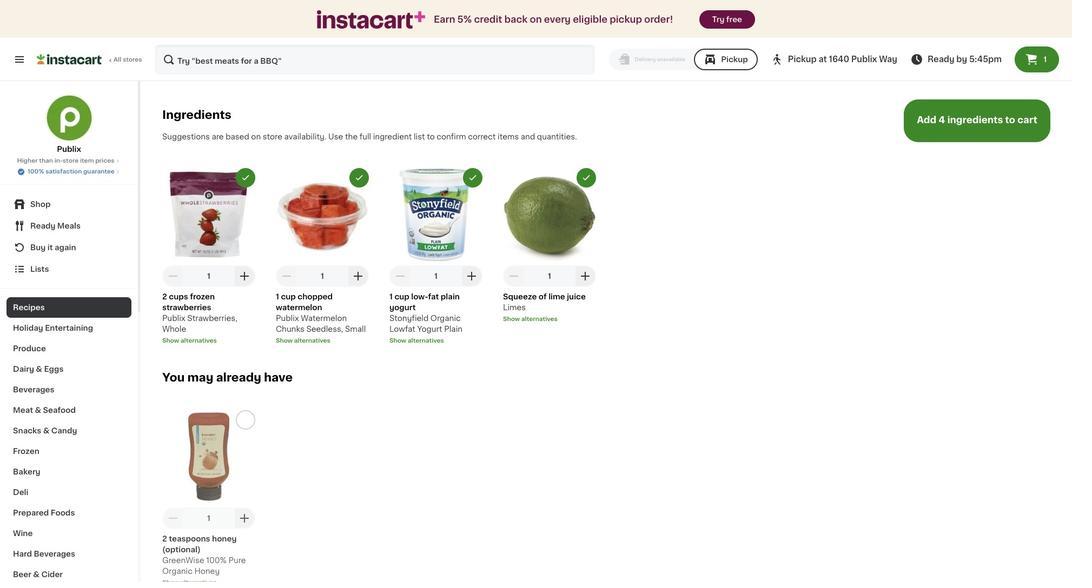 Task type: vqa. For each thing, say whether or not it's contained in the screenshot.
Lists
yes



Task type: describe. For each thing, give the bounding box(es) containing it.
hard beverages link
[[6, 544, 132, 565]]

low-
[[411, 293, 428, 301]]

order!
[[645, 15, 674, 24]]

1 inside button
[[1044, 56, 1047, 63]]

than
[[39, 158, 53, 164]]

eligible
[[573, 15, 608, 24]]

hard beverages
[[13, 551, 75, 559]]

higher than in-store item prices
[[17, 158, 114, 164]]

seafood
[[43, 407, 76, 415]]

add
[[917, 116, 937, 125]]

guarantee
[[83, 169, 115, 175]]

limes
[[503, 304, 526, 312]]

seedless,
[[307, 326, 343, 333]]

1 min from the left
[[309, 11, 323, 19]]

suggestions are based on store availability. use the full ingredient list to confirm correct items and quantities.
[[162, 133, 577, 141]]

dairy & eggs
[[13, 366, 64, 373]]

snacks & candy
[[13, 428, 77, 435]]

holiday entertaining link
[[6, 318, 132, 339]]

squeeze
[[503, 293, 537, 301]]

show alternatives button for whole
[[162, 337, 255, 346]]

already
[[216, 372, 261, 384]]

honey
[[195, 568, 220, 576]]

instacart logo image
[[37, 53, 102, 66]]

publix logo image
[[45, 94, 93, 142]]

pickup at 1640 publix way button
[[771, 44, 898, 75]]

100% satisfaction guarantee button
[[17, 166, 121, 176]]

show inside the squeeze of lime juice limes show alternatives
[[503, 317, 520, 322]]

frozen
[[190, 293, 215, 301]]

1 5 from the left
[[302, 11, 307, 19]]

try free
[[712, 16, 743, 23]]

recipe for save recipe
[[411, 36, 436, 43]]

in-
[[54, 158, 63, 164]]

lists link
[[6, 259, 132, 280]]

organic for greenwise 100% pure organic honey
[[162, 568, 193, 576]]

4
[[939, 116, 946, 125]]

publix inside 1 cup chopped watermelon publix watermelon chunks seedless, small show alternatives
[[276, 315, 299, 322]]

0 vertical spatial beverages
[[13, 386, 54, 394]]

alternatives inside 2 cups frozen strawberries publix strawberries, whole show alternatives
[[181, 338, 217, 344]]

decrement quantity image for cup
[[394, 270, 407, 283]]

lime
[[549, 293, 565, 301]]

prepared
[[13, 510, 49, 517]]

way
[[880, 55, 898, 63]]

watermelon
[[276, 304, 322, 312]]

alternatives inside the squeeze of lime juice limes show alternatives
[[522, 317, 558, 322]]

show alternatives button for chunks
[[276, 337, 369, 346]]

meat & seafood
[[13, 407, 76, 415]]

beer
[[13, 572, 31, 579]]

lowfat
[[390, 326, 416, 333]]

of
[[539, 293, 547, 301]]

eggs
[[44, 366, 64, 373]]

unselect item image
[[582, 173, 592, 183]]

strawberries,
[[187, 315, 237, 322]]

satisfaction
[[46, 169, 82, 175]]

may
[[187, 372, 214, 384]]

items
[[498, 133, 519, 141]]

hard
[[13, 551, 32, 559]]

item
[[80, 158, 94, 164]]

increment quantity image for 1 cup chopped watermelon publix watermelon chunks seedless, small show alternatives
[[352, 270, 365, 283]]

beverages link
[[6, 380, 132, 400]]

ready meals button
[[6, 215, 132, 237]]

produce link
[[6, 339, 132, 359]]

shop
[[30, 201, 51, 208]]

show inside 2 cups frozen strawberries publix strawberries, whole show alternatives
[[162, 338, 179, 344]]

stonyfield
[[390, 315, 429, 322]]

increment quantity image
[[238, 270, 251, 283]]

1 vertical spatial on
[[251, 133, 261, 141]]

decrement quantity image for 2
[[167, 512, 180, 525]]

2 for 2
[[407, 11, 412, 19]]

buy
[[30, 244, 46, 252]]

1640
[[829, 55, 850, 63]]

frozen link
[[6, 442, 132, 462]]

cup for chopped
[[281, 293, 296, 301]]

(optional)
[[162, 547, 201, 554]]

meals
[[57, 222, 81, 230]]

save recipe
[[390, 36, 436, 43]]

at
[[819, 55, 827, 63]]

watermelon-strawberry smoothie image
[[607, 0, 1073, 74]]

teaspoons
[[169, 536, 210, 543]]

100% inside button
[[28, 169, 44, 175]]

cider
[[41, 572, 63, 579]]

5%
[[458, 15, 472, 24]]

publix link
[[45, 94, 93, 155]]

prepared foods link
[[6, 503, 132, 524]]

1 vertical spatial to
[[427, 133, 435, 141]]

dairy
[[13, 366, 34, 373]]

deli link
[[6, 483, 132, 503]]

organic for stonyfield organic lowfat yogurt plain
[[431, 315, 461, 322]]

frozen
[[13, 448, 39, 456]]

ready for ready meals
[[30, 222, 55, 230]]

ready meals link
[[6, 215, 132, 237]]

share
[[309, 36, 332, 43]]

confirm
[[437, 133, 466, 141]]

increment quantity image for 1 cup low-fat plain yogurt stonyfield organic lowfat yogurt plain show alternatives
[[465, 270, 478, 283]]

1 cup low-fat plain yogurt stonyfield organic lowfat yogurt plain show alternatives
[[390, 293, 463, 344]]

are
[[212, 133, 224, 141]]

show alternatives button for alternatives
[[503, 315, 596, 324]]

cups
[[169, 293, 188, 301]]

higher
[[17, 158, 38, 164]]

produce
[[13, 345, 46, 353]]

watermelon
[[301, 315, 347, 322]]

show inside 1 cup low-fat plain yogurt stonyfield organic lowfat yogurt plain show alternatives
[[390, 338, 407, 344]]

snacks & candy link
[[6, 421, 132, 442]]

add 4 ingredients to cart button
[[904, 100, 1051, 142]]

and
[[521, 133, 535, 141]]

strawberries
[[162, 304, 211, 312]]

share recipe button
[[295, 34, 358, 45]]

again
[[55, 244, 76, 252]]



Task type: locate. For each thing, give the bounding box(es) containing it.
decrement quantity image up yogurt
[[394, 270, 407, 283]]

100% satisfaction guarantee
[[28, 169, 115, 175]]

unselect item image for 2 cups frozen strawberries
[[241, 173, 251, 183]]

None search field
[[155, 44, 595, 75]]

pickup for pickup at 1640 publix way
[[788, 55, 817, 63]]

5 min up share
[[302, 11, 323, 19]]

increment quantity image for 2 teaspoons honey (optional) greenwise 100% pure organic honey
[[238, 512, 251, 525]]

beverages down dairy & eggs
[[13, 386, 54, 394]]

decrement quantity image
[[167, 270, 180, 283], [394, 270, 407, 283]]

& for snacks
[[43, 428, 49, 435]]

1 horizontal spatial min
[[359, 11, 374, 19]]

1 vertical spatial 2
[[162, 293, 167, 301]]

1 vertical spatial ready
[[30, 222, 55, 230]]

buy it again link
[[6, 237, 132, 259]]

& left the candy
[[43, 428, 49, 435]]

save
[[390, 36, 409, 43]]

publix inside popup button
[[852, 55, 878, 63]]

increment quantity image
[[352, 270, 365, 283], [465, 270, 478, 283], [579, 270, 592, 283], [238, 512, 251, 525]]

0 horizontal spatial unselect item image
[[241, 173, 251, 183]]

5 up share recipe button
[[302, 11, 307, 19]]

plain
[[444, 326, 463, 333]]

store left availability.
[[263, 133, 282, 141]]

& right beer
[[33, 572, 40, 579]]

1 horizontal spatial 100%
[[206, 557, 227, 565]]

recipe right share
[[333, 36, 358, 43]]

cup for low-
[[395, 293, 410, 301]]

1 5 min from the left
[[302, 11, 323, 19]]

full
[[360, 133, 371, 141]]

alternatives down of
[[522, 317, 558, 322]]

pickup
[[610, 15, 642, 24]]

chunks
[[276, 326, 305, 333]]

0 vertical spatial ready
[[928, 55, 955, 63]]

to inside button
[[1006, 116, 1016, 125]]

2 left cups on the bottom
[[162, 293, 167, 301]]

2 up '(optional)' at the left of the page
[[162, 536, 167, 543]]

0 horizontal spatial pickup
[[721, 56, 748, 63]]

2 up save recipe button
[[407, 11, 412, 19]]

prices
[[95, 158, 114, 164]]

2 inside 2 cups frozen strawberries publix strawberries, whole show alternatives
[[162, 293, 167, 301]]

fat
[[428, 293, 439, 301]]

0 horizontal spatial to
[[427, 133, 435, 141]]

on right based
[[251, 133, 261, 141]]

2 for 2 teaspoons honey (optional) greenwise 100% pure organic honey
[[162, 536, 167, 543]]

plain
[[441, 293, 460, 301]]

greenwise
[[162, 557, 204, 565]]

unselect item image down 'correct'
[[468, 173, 478, 183]]

2 recipe from the left
[[411, 36, 436, 43]]

earn
[[434, 15, 455, 24]]

juice
[[567, 293, 586, 301]]

ready down shop
[[30, 222, 55, 230]]

organic down greenwise
[[162, 568, 193, 576]]

deli
[[13, 489, 28, 497]]

show alternatives button for stonyfield
[[390, 337, 483, 346]]

2 for 2 cups frozen strawberries publix strawberries, whole show alternatives
[[162, 293, 167, 301]]

every
[[544, 15, 571, 24]]

1 inside 1 cup low-fat plain yogurt stonyfield organic lowfat yogurt plain show alternatives
[[390, 293, 393, 301]]

decrement quantity image for squeeze
[[508, 270, 521, 283]]

cup up yogurt
[[395, 293, 410, 301]]

meat
[[13, 407, 33, 415]]

show
[[503, 317, 520, 322], [162, 338, 179, 344], [276, 338, 293, 344], [390, 338, 407, 344]]

1 button
[[1015, 47, 1060, 73]]

cup up watermelon
[[281, 293, 296, 301]]

0 horizontal spatial cup
[[281, 293, 296, 301]]

recipe for share recipe
[[333, 36, 358, 43]]

2 horizontal spatial decrement quantity image
[[508, 270, 521, 283]]

organic up 'plain'
[[431, 315, 461, 322]]

to left cart at the right of the page
[[1006, 116, 1016, 125]]

alternatives down strawberries,
[[181, 338, 217, 344]]

0 vertical spatial 100%
[[28, 169, 44, 175]]

you
[[162, 372, 185, 384]]

unselect item image down full
[[354, 173, 364, 183]]

show alternatives button down of
[[503, 315, 596, 324]]

free
[[727, 16, 743, 23]]

ready
[[928, 55, 955, 63], [30, 222, 55, 230]]

pickup inside button
[[721, 56, 748, 63]]

save recipe button
[[376, 34, 436, 45]]

organic inside 2 teaspoons honey (optional) greenwise 100% pure organic honey
[[162, 568, 193, 576]]

0 vertical spatial store
[[263, 133, 282, 141]]

1 cup from the left
[[281, 293, 296, 301]]

yogurt
[[390, 304, 416, 312]]

2 min from the left
[[359, 11, 374, 19]]

suggestions
[[162, 133, 210, 141]]

ready by 5:45pm
[[928, 55, 1002, 63]]

decrement quantity image
[[280, 270, 293, 283], [508, 270, 521, 283], [167, 512, 180, 525]]

organic inside 1 cup low-fat plain yogurt stonyfield organic lowfat yogurt plain show alternatives
[[431, 315, 461, 322]]

publix up whole
[[162, 315, 186, 322]]

0 vertical spatial 2
[[407, 11, 412, 19]]

bakery link
[[6, 462, 132, 483]]

1 horizontal spatial cup
[[395, 293, 410, 301]]

whole
[[162, 326, 186, 333]]

alternatives inside 1 cup low-fat plain yogurt stonyfield organic lowfat yogurt plain show alternatives
[[408, 338, 444, 344]]

2 unselect item image from the left
[[354, 173, 364, 183]]

5
[[302, 11, 307, 19], [352, 11, 357, 19]]

2 vertical spatial 2
[[162, 536, 167, 543]]

show down chunks
[[276, 338, 293, 344]]

1 horizontal spatial pickup
[[788, 55, 817, 63]]

5 min
[[302, 11, 323, 19], [352, 11, 374, 19]]

show down lowfat
[[390, 338, 407, 344]]

show down limes
[[503, 317, 520, 322]]

0 horizontal spatial store
[[63, 158, 79, 164]]

store inside the higher than in-store item prices link
[[63, 158, 79, 164]]

1 horizontal spatial store
[[263, 133, 282, 141]]

pickup at 1640 publix way
[[788, 55, 898, 63]]

to right list
[[427, 133, 435, 141]]

publix up the higher than in-store item prices link
[[57, 146, 81, 153]]

1 vertical spatial store
[[63, 158, 79, 164]]

0 vertical spatial to
[[1006, 116, 1016, 125]]

5 up the share recipe
[[352, 11, 357, 19]]

1 horizontal spatial decrement quantity image
[[280, 270, 293, 283]]

service type group
[[609, 49, 758, 70]]

share recipe
[[309, 36, 358, 43]]

correct
[[468, 133, 496, 141]]

store up 100% satisfaction guarantee button
[[63, 158, 79, 164]]

alternatives inside 1 cup chopped watermelon publix watermelon chunks seedless, small show alternatives
[[294, 338, 331, 344]]

by
[[957, 55, 968, 63]]

show inside 1 cup chopped watermelon publix watermelon chunks seedless, small show alternatives
[[276, 338, 293, 344]]

& right meat
[[35, 407, 41, 415]]

min up share
[[309, 11, 323, 19]]

0 horizontal spatial 5
[[302, 11, 307, 19]]

decrement quantity image up squeeze
[[508, 270, 521, 283]]

alternatives
[[522, 317, 558, 322], [181, 338, 217, 344], [294, 338, 331, 344], [408, 338, 444, 344]]

prepared foods
[[13, 510, 75, 517]]

pickup button
[[694, 49, 758, 70]]

decrement quantity image for 1
[[280, 270, 293, 283]]

pickup left at
[[788, 55, 817, 63]]

show alternatives button down "yogurt"
[[390, 337, 483, 346]]

Search field
[[156, 45, 594, 74]]

& for dairy
[[36, 366, 42, 373]]

2 cup from the left
[[395, 293, 410, 301]]

0 horizontal spatial min
[[309, 11, 323, 19]]

3 unselect item image from the left
[[468, 173, 478, 183]]

you may already have
[[162, 372, 293, 384]]

recipe
[[333, 36, 358, 43], [411, 36, 436, 43]]

2 decrement quantity image from the left
[[394, 270, 407, 283]]

0 horizontal spatial decrement quantity image
[[167, 270, 180, 283]]

quantities.
[[537, 133, 577, 141]]

recipe right "save"
[[411, 36, 436, 43]]

credit
[[474, 15, 502, 24]]

0 horizontal spatial on
[[251, 133, 261, 141]]

2 horizontal spatial unselect item image
[[468, 173, 478, 183]]

alternatives down "yogurt"
[[408, 338, 444, 344]]

1 unselect item image from the left
[[241, 173, 251, 183]]

snacks
[[13, 428, 41, 435]]

2 cups frozen strawberries publix strawberries, whole show alternatives
[[162, 293, 237, 344]]

152
[[441, 11, 454, 19]]

pickup inside popup button
[[788, 55, 817, 63]]

2 inside 2 teaspoons honey (optional) greenwise 100% pure organic honey
[[162, 536, 167, 543]]

squeeze of lime juice limes show alternatives
[[503, 293, 586, 322]]

cup inside 1 cup low-fat plain yogurt stonyfield organic lowfat yogurt plain show alternatives
[[395, 293, 410, 301]]

2
[[407, 11, 412, 19], [162, 293, 167, 301], [162, 536, 167, 543]]

decrement quantity image for cups
[[167, 270, 180, 283]]

& left the eggs
[[36, 366, 42, 373]]

all
[[114, 57, 121, 63]]

beverages up cider
[[34, 551, 75, 559]]

ingredients
[[162, 110, 232, 121]]

1 vertical spatial organic
[[162, 568, 193, 576]]

wine
[[13, 530, 33, 538]]

0 vertical spatial on
[[530, 15, 542, 24]]

entertaining
[[45, 325, 93, 332]]

pickup down the free
[[721, 56, 748, 63]]

0 horizontal spatial recipe
[[333, 36, 358, 43]]

publix left way at the right of the page
[[852, 55, 878, 63]]

small
[[345, 326, 366, 333]]

1 horizontal spatial to
[[1006, 116, 1016, 125]]

1 horizontal spatial ready
[[928, 55, 955, 63]]

increment quantity image for squeeze of lime juice limes show alternatives
[[579, 270, 592, 283]]

meat & seafood link
[[6, 400, 132, 421]]

1 vertical spatial 100%
[[206, 557, 227, 565]]

0 horizontal spatial decrement quantity image
[[167, 512, 180, 525]]

min up "search" field
[[359, 11, 374, 19]]

decrement quantity image up cups on the bottom
[[167, 270, 180, 283]]

to
[[1006, 116, 1016, 125], [427, 133, 435, 141]]

dairy & eggs link
[[6, 359, 132, 380]]

shop link
[[6, 194, 132, 215]]

ready for ready by 5:45pm
[[928, 55, 955, 63]]

buy it again
[[30, 244, 76, 252]]

cup inside 1 cup chopped watermelon publix watermelon chunks seedless, small show alternatives
[[281, 293, 296, 301]]

pickup for pickup
[[721, 56, 748, 63]]

1 recipe from the left
[[333, 36, 358, 43]]

100% up honey
[[206, 557, 227, 565]]

1 horizontal spatial 5
[[352, 11, 357, 19]]

2 5 from the left
[[352, 11, 357, 19]]

1 horizontal spatial recipe
[[411, 36, 436, 43]]

0 horizontal spatial 5 min
[[302, 11, 323, 19]]

& for meat
[[35, 407, 41, 415]]

1 cup chopped watermelon publix watermelon chunks seedless, small show alternatives
[[276, 293, 366, 344]]

unselect item image for 1 cup chopped watermelon
[[354, 173, 364, 183]]

decrement quantity image up teaspoons
[[167, 512, 180, 525]]

show alternatives button
[[503, 315, 596, 324], [162, 337, 255, 346], [276, 337, 369, 346], [390, 337, 483, 346]]

2 5 min from the left
[[352, 11, 374, 19]]

show down whole
[[162, 338, 179, 344]]

1 horizontal spatial unselect item image
[[354, 173, 364, 183]]

ready inside popup button
[[30, 222, 55, 230]]

1 vertical spatial beverages
[[34, 551, 75, 559]]

product group
[[162, 168, 255, 346], [276, 168, 369, 346], [390, 168, 483, 346], [503, 168, 596, 324], [162, 411, 255, 583]]

beverages
[[13, 386, 54, 394], [34, 551, 75, 559]]

based
[[226, 133, 249, 141]]

unselect item image for 1 cup low-fat plain yogurt
[[468, 173, 478, 183]]

1 decrement quantity image from the left
[[167, 270, 180, 283]]

publix inside 2 cups frozen strawberries publix strawberries, whole show alternatives
[[162, 315, 186, 322]]

bakery
[[13, 469, 40, 476]]

5:45pm
[[970, 55, 1002, 63]]

100% inside 2 teaspoons honey (optional) greenwise 100% pure organic honey
[[206, 557, 227, 565]]

higher than in-store item prices link
[[17, 157, 121, 166]]

0 vertical spatial organic
[[431, 315, 461, 322]]

1
[[1044, 56, 1047, 63], [207, 273, 211, 280], [321, 273, 324, 280], [435, 273, 438, 280], [548, 273, 551, 280], [276, 293, 279, 301], [390, 293, 393, 301], [207, 515, 211, 523]]

2 teaspoons honey (optional) greenwise 100% pure organic honey
[[162, 536, 246, 576]]

ready meals
[[30, 222, 81, 230]]

0 horizontal spatial organic
[[162, 568, 193, 576]]

use
[[329, 133, 343, 141]]

add 4 ingredients to cart
[[917, 116, 1038, 125]]

all stores link
[[37, 44, 143, 75]]

1 horizontal spatial organic
[[431, 315, 461, 322]]

on
[[530, 15, 542, 24], [251, 133, 261, 141]]

1 horizontal spatial decrement quantity image
[[394, 270, 407, 283]]

0 horizontal spatial ready
[[30, 222, 55, 230]]

decrement quantity image up watermelon
[[280, 270, 293, 283]]

100% down higher
[[28, 169, 44, 175]]

& inside 'link'
[[33, 572, 40, 579]]

availability.
[[284, 133, 327, 141]]

lists
[[30, 266, 49, 273]]

show alternatives button down strawberries,
[[162, 337, 255, 346]]

ready left by
[[928, 55, 955, 63]]

publix up chunks
[[276, 315, 299, 322]]

alternatives down seedless,
[[294, 338, 331, 344]]

0 horizontal spatial 100%
[[28, 169, 44, 175]]

show alternatives button down seedless,
[[276, 337, 369, 346]]

5 min up the share recipe
[[352, 11, 374, 19]]

unselect item image
[[241, 173, 251, 183], [354, 173, 364, 183], [468, 173, 478, 183]]

1 inside 1 cup chopped watermelon publix watermelon chunks seedless, small show alternatives
[[276, 293, 279, 301]]

1 horizontal spatial on
[[530, 15, 542, 24]]

on right back
[[530, 15, 542, 24]]

unselect item image down based
[[241, 173, 251, 183]]

1 horizontal spatial 5 min
[[352, 11, 374, 19]]

& for beer
[[33, 572, 40, 579]]

express icon image
[[317, 11, 425, 28]]

beer & cider
[[13, 572, 63, 579]]



